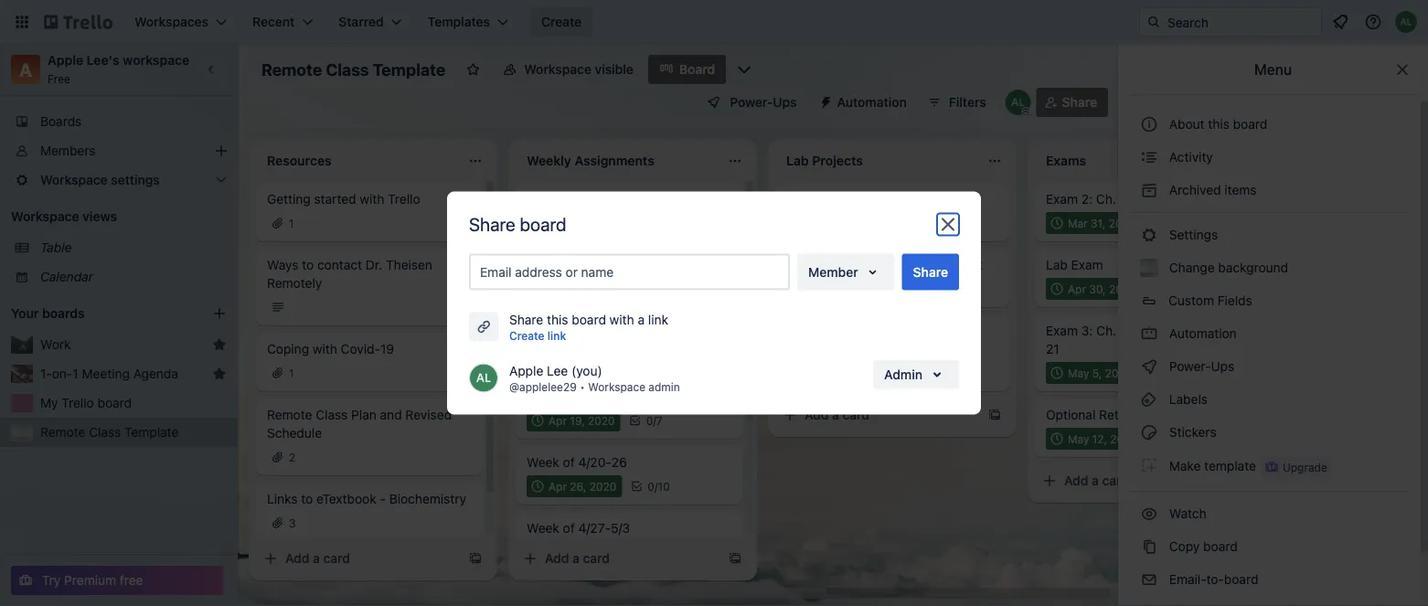 Task type: locate. For each thing, give the bounding box(es) containing it.
to up the remotely at left
[[302, 258, 314, 273]]

2 week from the top
[[527, 258, 560, 273]]

3 of from the top
[[563, 323, 575, 338]]

0 horizontal spatial and
[[380, 408, 402, 423]]

0 vertical spatial 0 / 4
[[935, 283, 952, 295]]

remote class template
[[262, 59, 446, 79], [40, 425, 179, 440]]

apr inside apr 26, 2020 checkbox
[[549, 480, 567, 493]]

0 horizontal spatial 19
[[381, 342, 394, 357]]

1 horizontal spatial template
[[373, 59, 446, 79]]

sm image for automation
[[1141, 325, 1159, 343]]

free
[[48, 72, 70, 85]]

May 14, 2020 checkbox
[[787, 278, 884, 300], [787, 362, 884, 384]]

2 sm image from the top
[[1141, 325, 1159, 343]]

to inside ways to contact dr. theisen remotely
[[302, 258, 314, 273]]

2020 inside option
[[588, 349, 615, 361]]

1 sm image from the top
[[1141, 148, 1159, 166]]

5, for ch.
[[1093, 367, 1103, 380]]

1 vertical spatial may 14, 2020
[[809, 367, 878, 380]]

1 horizontal spatial apple
[[510, 363, 544, 378]]

1 horizontal spatial share button
[[1037, 88, 1109, 117]]

ch. right 2:
[[1097, 192, 1117, 207]]

remote up schedule
[[267, 408, 312, 423]]

boards link
[[0, 107, 238, 136]]

of for 4/27-
[[563, 521, 575, 536]]

create from template… image
[[468, 552, 483, 566], [728, 552, 743, 566]]

may inside may 12, 2020 checkbox
[[1068, 433, 1090, 445]]

archived items
[[1166, 182, 1257, 198]]

remote right workspace navigation collapse icon
[[262, 59, 322, 79]]

1 vertical spatial and
[[380, 408, 402, 423]]

1 horizontal spatial lab
[[1046, 258, 1068, 273]]

1 vertical spatial 12,
[[570, 349, 585, 361]]

1 horizontal spatial mar
[[1068, 217, 1088, 230]]

apr inside apr 19, 2020 option
[[549, 414, 567, 427]]

exam 3: ch. 10-12, 15-16, and 18- 21
[[1046, 323, 1246, 357]]

ch. for 10-
[[1097, 323, 1117, 338]]

about this board button
[[1130, 110, 1411, 139]]

19 right •
[[610, 389, 624, 404]]

board up activity link
[[1234, 117, 1268, 132]]

trello right my
[[62, 396, 94, 411]]

2020
[[591, 217, 618, 230], [1109, 217, 1136, 230], [583, 283, 610, 295], [851, 283, 878, 295], [1110, 283, 1137, 295], [588, 349, 615, 361], [851, 367, 878, 380], [1106, 367, 1133, 380], [588, 414, 615, 427], [1111, 433, 1138, 445], [590, 480, 617, 493]]

about this board
[[1170, 117, 1268, 132]]

may 14, 2020 down member
[[809, 283, 878, 295]]

create up apr 12, 2020 option
[[510, 330, 545, 343]]

2 vertical spatial remote
[[40, 425, 86, 440]]

2020 right the 26,
[[590, 480, 617, 493]]

4
[[945, 283, 952, 295], [945, 367, 952, 380]]

your
[[11, 306, 39, 321]]

Mar 29, 2020 checkbox
[[527, 212, 624, 234]]

try premium free
[[42, 573, 143, 588]]

sm image inside archived items link
[[1141, 181, 1159, 199]]

workspace for workspace views
[[11, 209, 79, 224]]

board down 1-on-1 meeting agenda
[[97, 396, 132, 411]]

1 horizontal spatial power-ups
[[1166, 359, 1239, 374]]

remote inside remote class plan and revised schedule
[[267, 408, 312, 423]]

of for 3/30-
[[563, 258, 575, 273]]

board up to-
[[1204, 539, 1238, 554]]

create up the workspace visible button
[[542, 14, 582, 29]]

apr 26, 2020
[[549, 480, 617, 493]]

1 of from the top
[[563, 192, 575, 207]]

1 lab from the left
[[818, 258, 840, 273]]

5 of from the top
[[563, 455, 575, 470]]

class inside remote class plan and revised schedule
[[316, 408, 348, 423]]

apr inside apr 12, 2020 option
[[549, 349, 567, 361]]

12, for week of 4/6-12
[[570, 349, 585, 361]]

12
[[604, 323, 618, 338]]

sm image inside "power-ups" link
[[1141, 358, 1159, 376]]

1 vertical spatial 14,
[[833, 367, 848, 380]]

1 vertical spatial to
[[301, 492, 313, 507]]

covid-
[[341, 342, 381, 357]]

remote down my
[[40, 425, 86, 440]]

2 4 from the top
[[945, 367, 952, 380]]

0 / 4 right admin
[[935, 367, 952, 380]]

this inside about this board 'button'
[[1209, 117, 1230, 132]]

your boards with 4 items element
[[11, 303, 185, 325]]

and inside remote class plan and revised schedule
[[380, 408, 402, 423]]

admin
[[885, 367, 923, 382]]

0 vertical spatial trello
[[388, 192, 420, 207]]

sm image left activity on the right top
[[1141, 148, 1159, 166]]

this right about
[[1209, 117, 1230, 132]]

1 horizontal spatial create from template… image
[[728, 552, 743, 566]]

2 horizontal spatial 12,
[[1140, 323, 1157, 338]]

card for track
[[843, 408, 870, 423]]

sm image for copy board
[[1141, 538, 1159, 556]]

0 vertical spatial 4
[[945, 283, 952, 295]]

to
[[302, 258, 314, 273], [301, 492, 313, 507]]

3
[[944, 217, 950, 230], [289, 517, 296, 530]]

0 horizontal spatial mar
[[549, 217, 569, 230]]

ways to contact dr. theisen remotely link
[[267, 256, 472, 293]]

0 horizontal spatial add
[[285, 551, 310, 566]]

exam for 3:
[[1046, 323, 1078, 338]]

apr 19, 2020
[[549, 414, 615, 427]]

trello up "theisen"
[[388, 192, 420, 207]]

0
[[933, 217, 940, 230], [641, 283, 648, 295], [935, 283, 942, 295], [935, 367, 942, 380], [646, 414, 653, 427], [648, 480, 655, 493]]

open information menu image
[[1365, 13, 1383, 31]]

a
[[19, 59, 32, 80]]

apple lee (applelee29) image
[[1006, 90, 1032, 115], [469, 364, 499, 393]]

remote class template inside remote class template "text field"
[[262, 59, 446, 79]]

both
[[838, 192, 865, 207]]

visible
[[595, 62, 634, 77]]

starred icon image for 1-on-1 meeting agenda
[[212, 367, 227, 381]]

0 horizontal spatial share button
[[903, 254, 960, 290]]

workspace up table
[[11, 209, 79, 224]]

schedule
[[267, 426, 322, 441]]

sm image
[[1141, 181, 1159, 199], [1141, 226, 1159, 244], [1141, 391, 1159, 409], [1141, 424, 1159, 442], [1141, 456, 1159, 475], [1141, 571, 1159, 589], [1141, 604, 1159, 606]]

0 vertical spatial power-
[[730, 95, 773, 110]]

apple lee's workspace free
[[48, 53, 190, 85]]

power- down customize views image at top
[[730, 95, 773, 110]]

week of 3/30-4/5
[[527, 258, 632, 273]]

remote
[[262, 59, 322, 79], [267, 408, 312, 423], [40, 425, 86, 440]]

members link
[[0, 136, 238, 166]]

apr for lab exam
[[1068, 283, 1087, 295]]

12, down 'retake'
[[1093, 433, 1108, 445]]

2 create from template… image from the left
[[728, 552, 743, 566]]

4 sm image from the top
[[1141, 424, 1159, 442]]

2020 up 'retake'
[[1106, 367, 1133, 380]]

of inside 'link'
[[563, 323, 575, 338]]

0 vertical spatial 19
[[381, 342, 394, 357]]

0 horizontal spatial add a card button
[[256, 544, 461, 574]]

may
[[809, 283, 830, 295], [809, 367, 830, 380], [1068, 367, 1090, 380], [1068, 433, 1090, 445]]

getting started with trello link
[[267, 190, 472, 209]]

theisen
[[386, 258, 433, 273]]

0 vertical spatial may 14, 2020
[[809, 283, 878, 295]]

sm image down exam 3: ch. 10-12, 15-16, and 18- 21
[[1141, 358, 1159, 376]]

sm image inside settings link
[[1141, 226, 1159, 244]]

2020 right '19,'
[[588, 414, 615, 427]]

1 vertical spatial remote class template
[[40, 425, 179, 440]]

add a card button for remotely
[[256, 544, 461, 574]]

Email address or name text field
[[480, 259, 787, 285]]

2 vertical spatial 12,
[[1093, 433, 1108, 445]]

week down lee
[[527, 389, 560, 404]]

my trello board link
[[40, 394, 227, 413]]

template left star or unstar board icon
[[373, 59, 446, 79]]

Apr 26, 2020 checkbox
[[527, 476, 622, 498]]

link
[[648, 312, 669, 327], [548, 330, 566, 343]]

1 vertical spatial 5,
[[1093, 367, 1103, 380]]

5 sm image from the top
[[1141, 538, 1159, 556]]

1 vertical spatial with
[[610, 312, 635, 327]]

May 5, 2020 checkbox
[[1046, 362, 1138, 384]]

2 of from the top
[[563, 258, 575, 273]]

2020 for 10-
[[1106, 367, 1133, 380]]

lab inside lab exam 'link'
[[1046, 258, 1068, 273]]

trello
[[388, 192, 420, 207], [62, 396, 94, 411]]

19 for 4/13-
[[610, 389, 624, 404]]

add for remotely
[[285, 551, 310, 566]]

remotely
[[267, 276, 322, 291]]

add a card for remotely
[[285, 551, 350, 566]]

2 may 14, 2020 checkbox from the top
[[787, 362, 884, 384]]

5, down the week of 3/30-4/5
[[570, 283, 580, 295]]

starred icon image
[[212, 338, 227, 352], [212, 367, 227, 381]]

this inside share this board with a link create link
[[547, 312, 569, 327]]

1 horizontal spatial link
[[648, 312, 669, 327]]

2 starred icon image from the top
[[212, 367, 227, 381]]

2:
[[1082, 192, 1093, 207]]

create
[[542, 14, 582, 29], [510, 330, 545, 343]]

apr inside apr 30, 2020 checkbox
[[1068, 283, 1087, 295]]

3 sm image from the top
[[1141, 358, 1159, 376]]

12, left 15-
[[1140, 323, 1157, 338]]

5,
[[570, 283, 580, 295], [1093, 367, 1103, 380]]

1 vertical spatial exam
[[1072, 258, 1104, 273]]

track
[[950, 258, 983, 273]]

may 14, 2020
[[809, 283, 878, 295], [809, 367, 878, 380]]

2 vertical spatial with
[[313, 342, 337, 357]]

custom
[[1169, 293, 1215, 308]]

1 vertical spatial automation
[[1166, 326, 1237, 341]]

week for week of 4/20-26
[[527, 455, 560, 470]]

2020 down 3/30-
[[583, 283, 610, 295]]

1 create from template… image from the left
[[468, 552, 483, 566]]

apple inside apple lee's workspace free
[[48, 53, 83, 68]]

1 horizontal spatial automation
[[1166, 326, 1237, 341]]

make
[[1170, 458, 1201, 474]]

this for about
[[1209, 117, 1230, 132]]

19 down "ways to contact dr. theisen remotely" link
[[381, 342, 394, 357]]

12, inside option
[[570, 349, 585, 361]]

board down apr 5, 2020 at the left of the page
[[572, 312, 606, 327]]

4 of from the top
[[563, 389, 575, 404]]

may 5, 2020
[[1068, 367, 1133, 380]]

2 vertical spatial exam
[[1046, 323, 1078, 338]]

- right etextbook
[[380, 492, 386, 507]]

card
[[843, 408, 870, 423], [323, 551, 350, 566], [583, 551, 610, 566]]

workspace visible
[[524, 62, 634, 77]]

create button
[[531, 7, 593, 37]]

2 vertical spatial class
[[89, 425, 121, 440]]

mar inside checkbox
[[1068, 217, 1088, 230]]

power-ups up labels
[[1166, 359, 1239, 374]]

4 right admin
[[945, 367, 952, 380]]

mar for exam
[[1068, 217, 1088, 230]]

0 vertical spatial power-ups
[[730, 95, 797, 110]]

0 vertical spatial workspace
[[524, 62, 592, 77]]

sm image inside activity link
[[1141, 148, 1159, 166]]

of left 4/27-
[[563, 521, 575, 536]]

0 / 10
[[648, 480, 670, 493]]

Search field
[[1162, 8, 1322, 36]]

2 mar from the left
[[1068, 217, 1088, 230]]

0 vertical spatial and
[[1200, 323, 1222, 338]]

lee's
[[87, 53, 119, 68]]

mar
[[549, 217, 569, 230], [1068, 217, 1088, 230]]

0 vertical spatial remote
[[262, 59, 322, 79]]

2 sm image from the top
[[1141, 226, 1159, 244]]

5 sm image from the top
[[1141, 456, 1159, 475]]

automation left filters button
[[838, 95, 907, 110]]

week)
[[1186, 408, 1223, 423]]

power-ups down customize views image at top
[[730, 95, 797, 110]]

4 down track
[[945, 283, 952, 295]]

3 down links at the left bottom of the page
[[289, 517, 296, 530]]

ups left "automation" button
[[773, 95, 797, 110]]

2 lab from the left
[[1046, 258, 1068, 273]]

0 vertical spatial with
[[360, 192, 385, 207]]

4/27-
[[579, 521, 611, 536]]

1 horizontal spatial add
[[545, 551, 569, 566]]

workspace views
[[11, 209, 117, 224]]

of up mar 29, 2020 checkbox
[[563, 192, 575, 207]]

sm image right 10-
[[1141, 325, 1159, 343]]

week left 4/27-
[[527, 521, 560, 536]]

work button
[[40, 336, 205, 354]]

1 vertical spatial share button
[[903, 254, 960, 290]]

1 vertical spatial apple
[[510, 363, 544, 378]]

apr up lee
[[549, 349, 567, 361]]

29,
[[572, 217, 588, 230]]

0 horizontal spatial ups
[[773, 95, 797, 110]]

0 vertical spatial ups
[[773, 95, 797, 110]]

sm image for labels
[[1141, 391, 1159, 409]]

sm image inside watch 'link'
[[1141, 505, 1159, 523]]

agenda
[[133, 366, 178, 381]]

0 vertical spatial remote class template
[[262, 59, 446, 79]]

1 right 1- at the left bottom of page
[[73, 366, 78, 381]]

customize views image
[[736, 60, 754, 79]]

2 14, from the top
[[833, 367, 848, 380]]

6 week from the top
[[527, 521, 560, 536]]

1 vertical spatial 19
[[610, 389, 624, 404]]

board inside 'button'
[[1234, 117, 1268, 132]]

3/23-
[[579, 192, 612, 207]]

0 horizontal spatial 3
[[289, 517, 296, 530]]

12, up (you)
[[570, 349, 585, 361]]

apr left the 26,
[[549, 480, 567, 493]]

started
[[314, 192, 356, 207]]

0 horizontal spatial 12,
[[570, 349, 585, 361]]

of up apr 26, 2020 checkbox
[[563, 455, 575, 470]]

6 sm image from the top
[[1141, 571, 1159, 589]]

board inside share this board with a link create link
[[572, 312, 606, 327]]

2020 inside checkbox
[[590, 480, 617, 493]]

workspace inside button
[[524, 62, 592, 77]]

items
[[1225, 182, 1257, 198]]

sm image inside automation link
[[1141, 325, 1159, 343]]

of for 4/6-
[[563, 323, 575, 338]]

may left admin
[[809, 367, 830, 380]]

may down 'optional'
[[1068, 433, 1090, 445]]

- left the both
[[828, 192, 834, 207]]

1 down getting
[[289, 217, 294, 230]]

19 for covid-
[[381, 342, 394, 357]]

1 starred icon image from the top
[[212, 338, 227, 352]]

apple for lee
[[510, 363, 544, 378]]

share
[[1063, 95, 1098, 110], [469, 214, 516, 235], [914, 264, 949, 279], [510, 312, 544, 327]]

share this board with a link create link
[[510, 312, 669, 343]]

1 horizontal spatial this
[[1209, 117, 1230, 132]]

1 horizontal spatial power-
[[1170, 359, 1212, 374]]

0 horizontal spatial card
[[323, 551, 350, 566]]

link up apr 12, 2020 option
[[548, 330, 566, 343]]

2020 inside checkbox
[[591, 217, 618, 230]]

1 horizontal spatial 3
[[944, 217, 950, 230]]

of left •
[[563, 389, 575, 404]]

board down copy board link
[[1225, 572, 1259, 587]]

2020 for 5-
[[1109, 217, 1136, 230]]

automation button
[[812, 88, 918, 117]]

1 vertical spatial create
[[510, 330, 545, 343]]

apple inside apple lee (you) @applelee29 • workspace admin
[[510, 363, 544, 378]]

poster - both tracks link
[[787, 190, 999, 209]]

week inside 'link'
[[527, 323, 560, 338]]

0 vertical spatial 5,
[[570, 283, 580, 295]]

may 14, 2020 checkbox down report
[[787, 278, 884, 300]]

1 vertical spatial link
[[548, 330, 566, 343]]

automation down custom fields
[[1166, 326, 1237, 341]]

Apr 5, 2020 checkbox
[[527, 278, 616, 300]]

exam left 2:
[[1046, 192, 1078, 207]]

0 vertical spatial apple
[[48, 53, 83, 68]]

1 vertical spatial power-ups
[[1166, 359, 1239, 374]]

apr left '19,'
[[549, 414, 567, 427]]

apple up @applelee29
[[510, 363, 544, 378]]

0 horizontal spatial apple
[[48, 53, 83, 68]]

and inside exam 3: ch. 10-12, 15-16, and 18- 21
[[1200, 323, 1222, 338]]

0 vertical spatial template
[[373, 59, 446, 79]]

sm image inside copy board link
[[1141, 538, 1159, 556]]

0 horizontal spatial -
[[380, 492, 386, 507]]

0 horizontal spatial remote class template
[[40, 425, 179, 440]]

add a card for track
[[805, 408, 870, 423]]

5 week from the top
[[527, 455, 560, 470]]

and
[[1200, 323, 1222, 338], [380, 408, 402, 423]]

power-ups
[[730, 95, 797, 110], [1166, 359, 1239, 374]]

1 horizontal spatial trello
[[388, 192, 420, 207]]

apr left the 30,
[[1068, 283, 1087, 295]]

2 horizontal spatial add
[[805, 408, 829, 423]]

0 vertical spatial this
[[1209, 117, 1230, 132]]

board for share this board with a link create link
[[572, 312, 606, 327]]

sm image inside email-to-board link
[[1141, 571, 1159, 589]]

class inside "text field"
[[326, 59, 369, 79]]

sm image inside labels link
[[1141, 391, 1159, 409]]

6 of from the top
[[563, 521, 575, 536]]

getting
[[267, 192, 311, 207]]

admin
[[649, 381, 680, 394]]

0 vertical spatial create
[[542, 14, 582, 29]]

week for week of 4/6-12
[[527, 323, 560, 338]]

power- up labels
[[1170, 359, 1212, 374]]

2020 right the 30,
[[1110, 283, 1137, 295]]

1 down coping
[[289, 367, 294, 380]]

2 0 / 4 from the top
[[935, 367, 952, 380]]

apple
[[48, 53, 83, 68], [510, 363, 544, 378]]

2 vertical spatial -
[[380, 492, 386, 507]]

primary element
[[0, 0, 1429, 44]]

sm image left 'copy'
[[1141, 538, 1159, 556]]

lab inside final lab report - catalase track link
[[818, 258, 840, 273]]

0 vertical spatial 12,
[[1140, 323, 1157, 338]]

0 / 7
[[646, 414, 663, 427]]

template inside remote class template link
[[124, 425, 179, 440]]

sm image left watch
[[1141, 505, 1159, 523]]

filters
[[949, 95, 987, 110]]

workspace down (you)
[[588, 381, 646, 394]]

2020 for 3/29
[[591, 217, 618, 230]]

settings
[[1166, 227, 1219, 242]]

1 vertical spatial remote
[[267, 408, 312, 423]]

apr inside apr 5, 2020 option
[[549, 283, 567, 295]]

1 horizontal spatial remote class template
[[262, 59, 446, 79]]

workspace inside apple lee (you) @applelee29 • workspace admin
[[588, 381, 646, 394]]

exam inside exam 3: ch. 10-12, 15-16, and 18- 21
[[1046, 323, 1078, 338]]

lab right final
[[818, 258, 840, 273]]

add a card button down links to etextbook - biochemistry
[[256, 544, 461, 574]]

with right 4/6- in the bottom of the page
[[610, 312, 635, 327]]

may 14, 2020 checkbox left admin
[[787, 362, 884, 384]]

with right started
[[360, 192, 385, 207]]

14, left admin
[[833, 367, 848, 380]]

week up apr 26, 2020 checkbox
[[527, 455, 560, 470]]

0 notifications image
[[1330, 11, 1352, 33]]

1 week from the top
[[527, 192, 560, 207]]

0 horizontal spatial lab
[[818, 258, 840, 273]]

to right links at the left bottom of the page
[[301, 492, 313, 507]]

19
[[381, 342, 394, 357], [610, 389, 624, 404]]

apple lee (applelee29) image right filters
[[1006, 90, 1032, 115]]

2020 for 26
[[590, 480, 617, 493]]

change background
[[1166, 260, 1289, 275]]

apple lee (you) @applelee29 • workspace admin
[[510, 363, 680, 394]]

4 week from the top
[[527, 389, 560, 404]]

1 vertical spatial this
[[547, 312, 569, 327]]

with left covid-
[[313, 342, 337, 357]]

close image
[[938, 214, 960, 236]]

1 vertical spatial template
[[124, 425, 179, 440]]

apr down the week of 3/30-4/5
[[549, 283, 567, 295]]

mar left 29,
[[549, 217, 569, 230]]

Board name text field
[[252, 55, 455, 84]]

sm image for make template
[[1141, 456, 1159, 475]]

2020 down 'retake'
[[1111, 433, 1138, 445]]

2 vertical spatial workspace
[[588, 381, 646, 394]]

sm image
[[1141, 148, 1159, 166], [1141, 325, 1159, 343], [1141, 358, 1159, 376], [1141, 505, 1159, 523], [1141, 538, 1159, 556]]

0 down catalase
[[935, 283, 942, 295]]

mar inside checkbox
[[549, 217, 569, 230]]

apple lee (applelee29) image
[[1396, 11, 1418, 33]]

template inside remote class template "text field"
[[373, 59, 446, 79]]

1 4 from the top
[[945, 283, 952, 295]]

automation
[[838, 95, 907, 110], [1166, 326, 1237, 341]]

1 horizontal spatial and
[[1200, 323, 1222, 338]]

14, down member
[[833, 283, 848, 295]]

1 sm image from the top
[[1141, 181, 1159, 199]]

template
[[1205, 458, 1257, 474]]

2020 down report
[[851, 283, 878, 295]]

apr for week of 4/13-19
[[549, 414, 567, 427]]

1 horizontal spatial -
[[828, 192, 834, 207]]

board for my trello board
[[97, 396, 132, 411]]

of for 4/13-
[[563, 389, 575, 404]]

ch. inside exam 3: ch. 10-12, 15-16, and 18- 21
[[1097, 323, 1117, 338]]

of
[[563, 192, 575, 207], [563, 258, 575, 273], [563, 323, 575, 338], [563, 389, 575, 404], [563, 455, 575, 470], [563, 521, 575, 536]]

7
[[657, 414, 663, 427]]

workspace down create button
[[524, 62, 592, 77]]

4 sm image from the top
[[1141, 505, 1159, 523]]

sm image inside stickers link
[[1141, 424, 1159, 442]]

1 vertical spatial starred icon image
[[212, 367, 227, 381]]

0 horizontal spatial trello
[[62, 396, 94, 411]]

1 14, from the top
[[833, 283, 848, 295]]

template down the my trello board link
[[124, 425, 179, 440]]

2 horizontal spatial add a card
[[805, 408, 870, 423]]

to for contact
[[302, 258, 314, 273]]

3 sm image from the top
[[1141, 391, 1159, 409]]

1 vertical spatial apple lee (applelee29) image
[[469, 364, 499, 393]]

3 week from the top
[[527, 323, 560, 338]]

week of 3/30-4/5 link
[[527, 256, 732, 274]]

1 vertical spatial workspace
[[11, 209, 79, 224]]

1 vertical spatial 4
[[945, 367, 952, 380]]

1 vertical spatial 0 / 4
[[935, 367, 952, 380]]

1 horizontal spatial 19
[[610, 389, 624, 404]]

a for week of 3/30-4/5
[[573, 551, 580, 566]]

2020 right '31,'
[[1109, 217, 1136, 230]]

may inside may 5, 2020 option
[[1068, 367, 1090, 380]]

0 left the 6
[[641, 283, 648, 295]]

12, inside checkbox
[[1093, 433, 1108, 445]]

0 vertical spatial link
[[648, 312, 669, 327]]

week for week of 4/13-19
[[527, 389, 560, 404]]

0 vertical spatial class
[[326, 59, 369, 79]]

of for 4/20-
[[563, 455, 575, 470]]

1 mar from the left
[[549, 217, 569, 230]]

2 horizontal spatial card
[[843, 408, 870, 423]]

1 vertical spatial ch.
[[1097, 323, 1117, 338]]

2020 for 12
[[588, 349, 615, 361]]

0 horizontal spatial add a card
[[285, 551, 350, 566]]

may up 'optional'
[[1068, 367, 1090, 380]]

labels link
[[1130, 385, 1411, 414]]

1 for coping
[[289, 367, 294, 380]]

5, down 3:
[[1093, 367, 1103, 380]]

week of 4/13-19 link
[[527, 388, 732, 406]]

12, for optional retake (finals week)
[[1093, 433, 1108, 445]]

2020 up (you)
[[588, 349, 615, 361]]

and right 16,
[[1200, 323, 1222, 338]]

week up apr 12, 2020 option
[[527, 323, 560, 338]]

exam up apr 30, 2020 checkbox
[[1072, 258, 1104, 273]]

create from template… image for links to etextbook - biochemistry
[[468, 552, 483, 566]]



Task type: describe. For each thing, give the bounding box(es) containing it.
(finals
[[1144, 408, 1182, 423]]

background
[[1219, 260, 1289, 275]]

email-to-board link
[[1130, 565, 1411, 595]]

0 / 6
[[641, 283, 658, 295]]

remote for remote class template link
[[40, 425, 86, 440]]

- for final lab report - catalase track
[[886, 258, 892, 273]]

1 horizontal spatial card
[[583, 551, 610, 566]]

starred icon image for work
[[212, 338, 227, 352]]

workspace
[[123, 53, 190, 68]]

premium
[[64, 573, 116, 588]]

2020 for 19
[[588, 414, 615, 427]]

0 horizontal spatial link
[[548, 330, 566, 343]]

31,
[[1091, 217, 1106, 230]]

week of 4/20-26
[[527, 455, 627, 470]]

add for track
[[805, 408, 829, 423]]

boards
[[42, 306, 85, 321]]

exam for 2:
[[1046, 192, 1078, 207]]

poster
[[787, 192, 825, 207]]

my trello board
[[40, 396, 132, 411]]

table
[[40, 240, 72, 255]]

1 horizontal spatial add a card
[[545, 551, 610, 566]]

•
[[580, 381, 585, 394]]

your boards
[[11, 306, 85, 321]]

links to etextbook - biochemistry
[[267, 492, 466, 507]]

stickers
[[1166, 425, 1217, 440]]

power-ups link
[[1130, 352, 1411, 381]]

ways to contact dr. theisen remotely
[[267, 258, 433, 291]]

2 may 14, 2020 from the top
[[809, 367, 878, 380]]

coping
[[267, 342, 309, 357]]

archived items link
[[1130, 176, 1411, 205]]

free
[[120, 573, 143, 588]]

1 may 14, 2020 from the top
[[809, 283, 878, 295]]

a for final lab report - catalase track
[[833, 408, 840, 423]]

sm image for stickers
[[1141, 424, 1159, 442]]

7 sm image from the top
[[1141, 604, 1159, 606]]

watch
[[1166, 506, 1211, 521]]

ch. for 5-
[[1097, 192, 1117, 207]]

/ down catalase
[[942, 283, 945, 295]]

admin button
[[874, 360, 960, 389]]

power-ups button
[[694, 88, 808, 117]]

mar 31, 2020
[[1068, 217, 1136, 230]]

0 / 3
[[933, 217, 950, 230]]

week of 4/13-19
[[527, 389, 624, 404]]

add a card button for track
[[776, 401, 981, 430]]

0 up catalase
[[933, 217, 940, 230]]

coping with covid-19 link
[[267, 340, 472, 359]]

5-
[[1120, 192, 1134, 207]]

create from template… image
[[988, 408, 1003, 423]]

add board image
[[212, 306, 227, 321]]

sm image for watch
[[1141, 505, 1159, 523]]

1 for getting
[[289, 217, 294, 230]]

Mar 31, 2020 checkbox
[[1046, 212, 1142, 234]]

create from template… image for week of 4/20-26
[[728, 552, 743, 566]]

final lab report - catalase track link
[[787, 256, 999, 274]]

apr 5, 2020
[[549, 283, 610, 295]]

menu
[[1255, 61, 1293, 78]]

custom fields button
[[1130, 286, 1411, 316]]

apr for week of 4/6-12
[[549, 349, 567, 361]]

remote class template inside remote class template link
[[40, 425, 179, 440]]

getting started with trello
[[267, 192, 420, 207]]

etextbook
[[317, 492, 377, 507]]

workspace navigation collapse icon image
[[199, 57, 225, 82]]

may for exam
[[1068, 367, 1090, 380]]

biochemistry
[[389, 492, 466, 507]]

sm image for power-ups
[[1141, 358, 1159, 376]]

may for optional
[[1068, 433, 1090, 445]]

12, inside exam 3: ch. 10-12, 15-16, and 18- 21
[[1140, 323, 1157, 338]]

to for etextbook
[[301, 492, 313, 507]]

apr for week of 4/20-26
[[549, 480, 567, 493]]

calendar link
[[40, 268, 227, 286]]

board left 29,
[[520, 214, 567, 235]]

10-
[[1121, 323, 1140, 338]]

1 vertical spatial 3
[[289, 517, 296, 530]]

may 12, 2020
[[1068, 433, 1138, 445]]

class for remote class template link
[[89, 425, 121, 440]]

1-
[[40, 366, 52, 381]]

table link
[[40, 239, 227, 257]]

30,
[[1090, 283, 1106, 295]]

26
[[612, 455, 627, 470]]

remote for remote class plan and revised schedule link
[[267, 408, 312, 423]]

power-ups inside button
[[730, 95, 797, 110]]

final lab report - catalase track
[[787, 258, 983, 273]]

optional retake (finals week)
[[1046, 408, 1223, 423]]

labels
[[1166, 392, 1208, 407]]

3/29
[[612, 192, 639, 207]]

week for week of 3/30-4/5
[[527, 258, 560, 273]]

1 vertical spatial power-
[[1170, 359, 1212, 374]]

apple for lee's
[[48, 53, 83, 68]]

sm image for archived items
[[1141, 181, 1159, 199]]

poster - both tracks
[[787, 192, 908, 207]]

week for week of 4/27-5/3
[[527, 521, 560, 536]]

lab exam
[[1046, 258, 1104, 273]]

4 for first may 14, 2020 option from the bottom
[[945, 367, 952, 380]]

2020 for 4/5
[[583, 283, 610, 295]]

apple lee's workspace link
[[48, 53, 190, 68]]

a inside share this board with a link create link
[[638, 312, 645, 327]]

week of 3/23-3/29 link
[[527, 190, 732, 209]]

/ down admin
[[653, 414, 657, 427]]

week of 4/27-5/3 link
[[527, 520, 732, 538]]

3:
[[1082, 323, 1094, 338]]

6
[[651, 283, 658, 295]]

may for final
[[809, 283, 830, 295]]

create inside button
[[542, 14, 582, 29]]

of for 3/23-
[[563, 192, 575, 207]]

0 left 7 at bottom left
[[646, 414, 653, 427]]

coping with covid-19
[[267, 342, 394, 357]]

- for links to etextbook - biochemistry
[[380, 492, 386, 507]]

power- inside button
[[730, 95, 773, 110]]

5, for 3/30-
[[570, 283, 580, 295]]

member
[[809, 264, 859, 279]]

board
[[680, 62, 715, 77]]

board for email-to-board
[[1225, 572, 1259, 587]]

remote class plan and revised schedule link
[[267, 406, 472, 443]]

week for week of 3/23-3/29
[[527, 192, 560, 207]]

0 vertical spatial 3
[[944, 217, 950, 230]]

0 vertical spatial share button
[[1037, 88, 1109, 117]]

star or unstar board image
[[466, 62, 481, 77]]

exam 3: ch. 10-12, 15-16, and 18- 21 link
[[1046, 322, 1259, 359]]

dr.
[[366, 258, 383, 273]]

0 left 10
[[648, 480, 655, 493]]

fields
[[1218, 293, 1253, 308]]

0 horizontal spatial apple lee (applelee29) image
[[469, 364, 499, 393]]

remote inside "text field"
[[262, 59, 322, 79]]

Apr 19, 2020 checkbox
[[527, 410, 621, 432]]

Apr 12, 2020 checkbox
[[527, 344, 621, 366]]

create link button
[[510, 327, 566, 345]]

search image
[[1147, 15, 1162, 29]]

0 horizontal spatial with
[[313, 342, 337, 357]]

0 vertical spatial -
[[828, 192, 834, 207]]

Apr 30, 2020 checkbox
[[1046, 278, 1142, 300]]

stickers link
[[1130, 418, 1411, 447]]

apr 12, 2020
[[549, 349, 615, 361]]

1 0 / 4 from the top
[[935, 283, 952, 295]]

4/20-
[[579, 455, 612, 470]]

activity
[[1166, 150, 1214, 165]]

with inside share this board with a link create link
[[610, 312, 635, 327]]

plan
[[351, 408, 377, 423]]

watch link
[[1130, 499, 1411, 529]]

0 right admin
[[935, 367, 942, 380]]

exam inside 'link'
[[1072, 258, 1104, 273]]

class for remote class plan and revised schedule link
[[316, 408, 348, 423]]

this for share
[[547, 312, 569, 327]]

mar for week
[[549, 217, 569, 230]]

revised
[[406, 408, 452, 423]]

copy board link
[[1130, 532, 1411, 562]]

1 vertical spatial trello
[[62, 396, 94, 411]]

1-on-1 meeting agenda
[[40, 366, 178, 381]]

2
[[289, 451, 296, 464]]

/ down week of 4/20-26 link
[[655, 480, 658, 493]]

ups inside button
[[773, 95, 797, 110]]

catalase
[[896, 258, 947, 273]]

tracks
[[869, 192, 908, 207]]

apr 30, 2020
[[1068, 283, 1137, 295]]

meeting
[[82, 366, 130, 381]]

links
[[267, 492, 298, 507]]

filters button
[[922, 88, 992, 117]]

week of 4/6-12 link
[[527, 322, 732, 340]]

share inside share this board with a link create link
[[510, 312, 544, 327]]

retake
[[1100, 408, 1140, 423]]

/ right admin
[[942, 367, 945, 380]]

2020 for -
[[851, 283, 878, 295]]

views
[[82, 209, 117, 224]]

apr for week of 3/30-4/5
[[549, 283, 567, 295]]

4 for 2nd may 14, 2020 option from the bottom of the page
[[945, 283, 952, 295]]

/ up catalase
[[940, 217, 944, 230]]

sm image for email-to-board
[[1141, 571, 1159, 589]]

board for about this board
[[1234, 117, 1268, 132]]

/ down week of 3/30-4/5 link
[[648, 283, 651, 295]]

May 12, 2020 checkbox
[[1046, 428, 1143, 450]]

1 may 14, 2020 checkbox from the top
[[787, 278, 884, 300]]

create inside share this board with a link create link
[[510, 330, 545, 343]]

2020 left admin
[[851, 367, 878, 380]]

1 inside button
[[73, 366, 78, 381]]

card for remotely
[[323, 551, 350, 566]]

workspace for workspace visible
[[524, 62, 592, 77]]

exam 2: ch. 5-8 link
[[1046, 190, 1259, 209]]

1 horizontal spatial add a card button
[[516, 544, 721, 574]]

upgrade
[[1283, 461, 1328, 474]]

change
[[1170, 260, 1215, 275]]

sm image for activity
[[1141, 148, 1159, 166]]

a for ways to contact dr. theisen remotely
[[313, 551, 320, 566]]

make template
[[1166, 458, 1257, 474]]

3/30-
[[579, 258, 612, 273]]

0 vertical spatial apple lee (applelee29) image
[[1006, 90, 1032, 115]]

2020 for week)
[[1111, 433, 1138, 445]]

5/3
[[611, 521, 631, 536]]

automation inside button
[[838, 95, 907, 110]]

1 horizontal spatial ups
[[1212, 359, 1235, 374]]

work
[[40, 337, 71, 352]]

sm image for settings
[[1141, 226, 1159, 244]]

share board
[[469, 214, 567, 235]]

@applelee29
[[510, 381, 577, 394]]

calendar
[[40, 269, 93, 284]]

week of 4/6-12
[[527, 323, 618, 338]]



Task type: vqa. For each thing, say whether or not it's contained in the screenshot.


